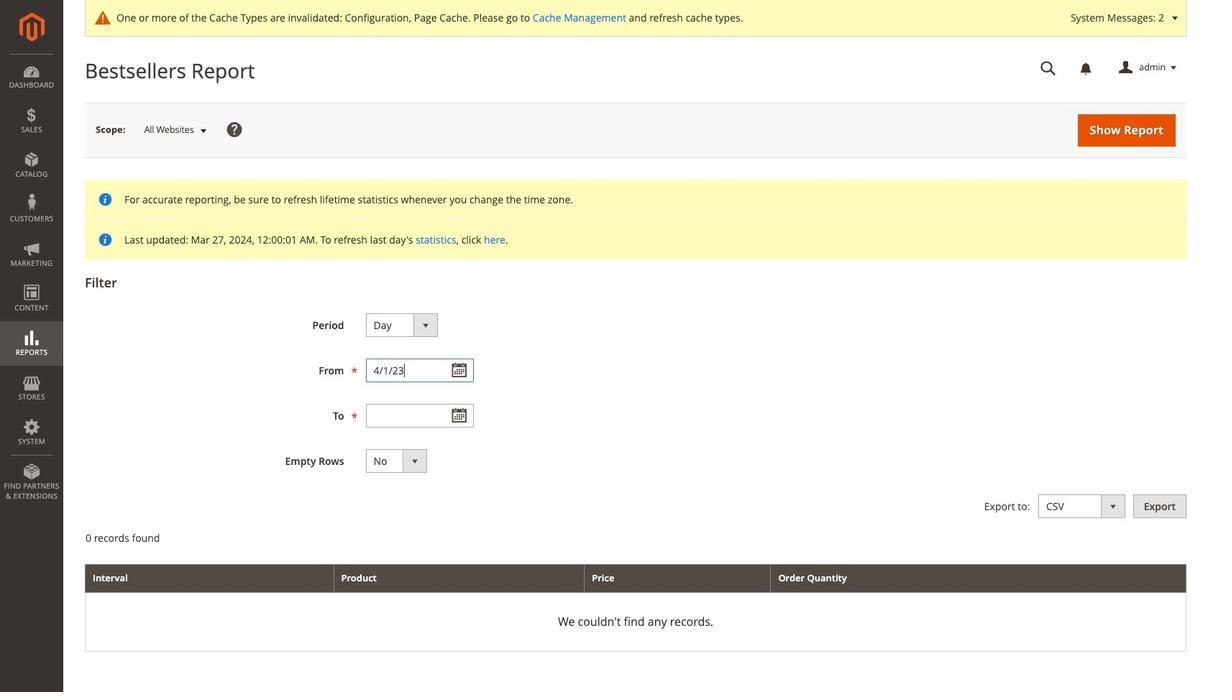 Task type: describe. For each thing, give the bounding box(es) containing it.
magento admin panel image
[[19, 12, 44, 42]]



Task type: locate. For each thing, give the bounding box(es) containing it.
menu bar
[[0, 54, 63, 509]]

None text field
[[366, 404, 474, 428]]

None text field
[[1031, 55, 1067, 81], [366, 359, 474, 383], [1031, 55, 1067, 81], [366, 359, 474, 383]]



